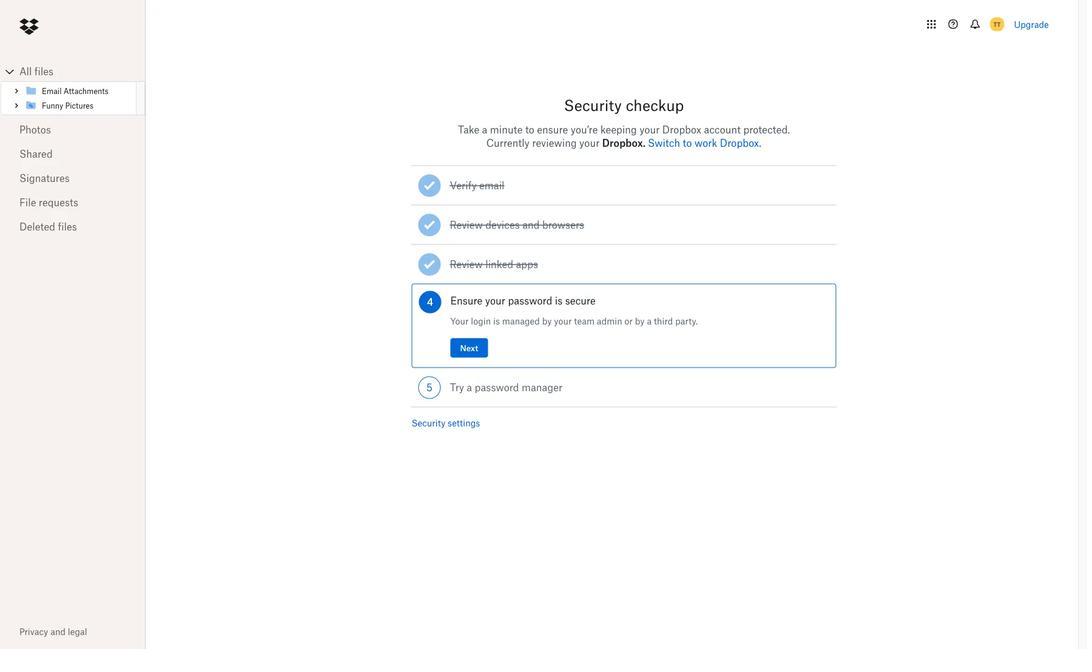 Task type: describe. For each thing, give the bounding box(es) containing it.
your
[[450, 316, 469, 326]]

admin
[[597, 316, 622, 326]]

signatures
[[19, 172, 70, 184]]

verify email button
[[415, 169, 833, 202]]

verify
[[450, 179, 477, 191]]

tt button
[[987, 15, 1007, 34]]

all
[[19, 66, 32, 77]]

you're
[[571, 123, 598, 135]]

2 dropbox. from the left
[[720, 137, 761, 149]]

email attachments
[[42, 87, 108, 96]]

try a password manager
[[450, 381, 563, 393]]

security checkup
[[564, 96, 684, 114]]

funny pictures
[[42, 101, 93, 110]]

privacy and legal link
[[19, 627, 146, 637]]

devices
[[485, 219, 520, 231]]

1 dropbox. from the left
[[602, 137, 646, 149]]

shared link
[[19, 142, 126, 166]]

tt
[[994, 20, 1001, 28]]

2 horizontal spatial a
[[647, 316, 652, 326]]

next button
[[450, 338, 488, 358]]

settings
[[448, 418, 480, 428]]

a for take a minute to ensure you're keeping your dropbox account protected. currently reviewing your dropbox. switch to work dropbox.
[[482, 123, 487, 135]]

ensure
[[537, 123, 568, 135]]

pictures
[[65, 101, 93, 110]]

login
[[471, 316, 491, 326]]

review for review devices and browsers
[[450, 219, 483, 231]]

your up login
[[485, 295, 505, 307]]

1 vertical spatial and
[[50, 627, 66, 637]]

security settings
[[412, 418, 480, 428]]

files for deleted files
[[58, 221, 77, 233]]

email attachments link
[[25, 84, 134, 98]]

your login is managed by your team admin or by a third party.
[[450, 316, 698, 326]]

upgrade link
[[1014, 19, 1049, 29]]

party.
[[675, 316, 698, 326]]

email
[[479, 179, 504, 191]]

file requests
[[19, 197, 78, 208]]

0 vertical spatial is
[[555, 295, 563, 307]]

review for review linked apps
[[450, 258, 483, 270]]

4
[[427, 296, 433, 308]]

currently
[[486, 137, 530, 149]]

photos link
[[19, 118, 126, 142]]

all files
[[19, 66, 53, 77]]

shared
[[19, 148, 53, 160]]

1 horizontal spatial to
[[683, 137, 692, 149]]

password for a
[[475, 381, 519, 393]]

funny
[[42, 101, 63, 110]]

your up switch
[[640, 123, 660, 135]]

and inside dropdown button
[[522, 219, 540, 231]]

region containing ensure your password is secure
[[419, 291, 829, 361]]

checkup
[[626, 96, 684, 114]]

privacy and legal
[[19, 627, 87, 637]]

review linked apps
[[450, 258, 538, 270]]

home image
[[19, 17, 39, 36]]



Task type: locate. For each thing, give the bounding box(es) containing it.
0 vertical spatial to
[[525, 123, 534, 135]]

attachments
[[64, 87, 108, 96]]

is left secure
[[555, 295, 563, 307]]

1 horizontal spatial security
[[564, 96, 622, 114]]

1 horizontal spatial dropbox.
[[720, 137, 761, 149]]

review linked apps button
[[415, 248, 833, 281]]

ensure
[[450, 295, 483, 307]]

0 horizontal spatial a
[[467, 381, 472, 393]]

file
[[19, 197, 36, 208]]

is
[[555, 295, 563, 307], [493, 316, 500, 326]]

5
[[427, 382, 433, 393]]

reviewing
[[532, 137, 577, 149]]

manager
[[522, 381, 563, 393]]

security down step 5 element
[[412, 418, 445, 428]]

protected.
[[743, 123, 790, 135]]

step 4 element
[[419, 291, 441, 313]]

review left linked
[[450, 258, 483, 270]]

take
[[458, 123, 479, 135]]

legal
[[68, 627, 87, 637]]

1 horizontal spatial and
[[522, 219, 540, 231]]

secure
[[565, 295, 596, 307]]

1 vertical spatial to
[[683, 137, 692, 149]]

2 by from the left
[[635, 316, 645, 326]]

and left legal
[[50, 627, 66, 637]]

and
[[522, 219, 540, 231], [50, 627, 66, 637]]

password for your
[[508, 295, 552, 307]]

security up you're
[[564, 96, 622, 114]]

a right try
[[467, 381, 472, 393]]

upgrade
[[1014, 19, 1049, 29]]

dropbox
[[662, 123, 701, 135]]

security settings link
[[412, 418, 480, 428]]

privacy
[[19, 627, 48, 637]]

files inside deleted files link
[[58, 221, 77, 233]]

0 horizontal spatial dropbox.
[[602, 137, 646, 149]]

keeping
[[600, 123, 637, 135]]

review left devices
[[450, 219, 483, 231]]

files inside all files link
[[34, 66, 53, 77]]

region
[[419, 291, 829, 361]]

files right all
[[34, 66, 53, 77]]

1 vertical spatial files
[[58, 221, 77, 233]]

files down file requests link on the left of the page
[[58, 221, 77, 233]]

files for all files
[[34, 66, 53, 77]]

all files tree
[[2, 62, 146, 115]]

deleted files link
[[19, 215, 126, 239]]

0 vertical spatial files
[[34, 66, 53, 77]]

try
[[450, 381, 464, 393]]

1 vertical spatial a
[[647, 316, 652, 326]]

by right or
[[635, 316, 645, 326]]

your
[[640, 123, 660, 135], [579, 137, 600, 149], [485, 295, 505, 307], [554, 316, 572, 326]]

1 horizontal spatial by
[[635, 316, 645, 326]]

1 vertical spatial password
[[475, 381, 519, 393]]

requests
[[39, 197, 78, 208]]

0 vertical spatial password
[[508, 295, 552, 307]]

password inside region
[[508, 295, 552, 307]]

1 vertical spatial security
[[412, 418, 445, 428]]

review devices and browsers button
[[415, 208, 833, 241]]

take a minute to ensure you're keeping your dropbox account protected. currently reviewing your dropbox. switch to work dropbox.
[[458, 123, 790, 149]]

0 vertical spatial a
[[482, 123, 487, 135]]

deleted files
[[19, 221, 77, 233]]

managed
[[502, 316, 540, 326]]

0 vertical spatial and
[[522, 219, 540, 231]]

funny pictures link
[[25, 98, 134, 113]]

1 by from the left
[[542, 316, 552, 326]]

switch
[[648, 137, 680, 149]]

next
[[460, 343, 478, 353]]

0 horizontal spatial by
[[542, 316, 552, 326]]

browsers
[[542, 219, 584, 231]]

by right managed
[[542, 316, 552, 326]]

to down dropbox
[[683, 137, 692, 149]]

0 horizontal spatial to
[[525, 123, 534, 135]]

group containing email attachments
[[2, 81, 146, 115]]

security for security checkup
[[564, 96, 622, 114]]

step 1 completed image
[[424, 181, 435, 190]]

verify email
[[450, 179, 504, 191]]

third
[[654, 316, 673, 326]]

1 vertical spatial is
[[493, 316, 500, 326]]

to left ensure
[[525, 123, 534, 135]]

a inside take a minute to ensure you're keeping your dropbox account protected. currently reviewing your dropbox. switch to work dropbox.
[[482, 123, 487, 135]]

minute
[[490, 123, 523, 135]]

group
[[2, 81, 146, 115]]

0 vertical spatial review
[[450, 219, 483, 231]]

by
[[542, 316, 552, 326], [635, 316, 645, 326]]

dropbox.
[[602, 137, 646, 149], [720, 137, 761, 149]]

2 vertical spatial a
[[467, 381, 472, 393]]

0 horizontal spatial security
[[412, 418, 445, 428]]

and right devices
[[522, 219, 540, 231]]

dropbox. down keeping
[[602, 137, 646, 149]]

file requests link
[[19, 190, 126, 215]]

a for try a password manager
[[467, 381, 472, 393]]

or
[[625, 316, 633, 326]]

a
[[482, 123, 487, 135], [647, 316, 652, 326], [467, 381, 472, 393]]

1 horizontal spatial is
[[555, 295, 563, 307]]

1 horizontal spatial a
[[482, 123, 487, 135]]

ensure your password is secure
[[450, 295, 596, 307]]

1 review from the top
[[450, 219, 483, 231]]

is right login
[[493, 316, 500, 326]]

linked
[[485, 258, 513, 270]]

a left third
[[647, 316, 652, 326]]

0 vertical spatial security
[[564, 96, 622, 114]]

files
[[34, 66, 53, 77], [58, 221, 77, 233]]

switch to work dropbox. link
[[648, 137, 761, 149]]

2 review from the top
[[450, 258, 483, 270]]

password right try
[[475, 381, 519, 393]]

review
[[450, 219, 483, 231], [450, 258, 483, 270]]

to
[[525, 123, 534, 135], [683, 137, 692, 149]]

1 horizontal spatial files
[[58, 221, 77, 233]]

step 2 completed image
[[424, 221, 435, 230]]

security for security settings
[[412, 418, 445, 428]]

signatures link
[[19, 166, 126, 190]]

your left the team
[[554, 316, 572, 326]]

step 5 element
[[418, 376, 441, 399]]

review devices and browsers
[[450, 219, 584, 231]]

account
[[704, 123, 741, 135]]

apps
[[516, 258, 538, 270]]

0 horizontal spatial is
[[493, 316, 500, 326]]

password
[[508, 295, 552, 307], [475, 381, 519, 393]]

dropbox. down account at the top right of the page
[[720, 137, 761, 149]]

step 3 completed image
[[424, 260, 435, 269]]

team
[[574, 316, 595, 326]]

security
[[564, 96, 622, 114], [412, 418, 445, 428]]

password up managed
[[508, 295, 552, 307]]

all files link
[[19, 62, 146, 81]]

0 horizontal spatial and
[[50, 627, 66, 637]]

1 vertical spatial review
[[450, 258, 483, 270]]

deleted
[[19, 221, 55, 233]]

email
[[42, 87, 62, 96]]

your down you're
[[579, 137, 600, 149]]

0 horizontal spatial files
[[34, 66, 53, 77]]

work
[[695, 137, 717, 149]]

photos
[[19, 124, 51, 136]]

a right the take
[[482, 123, 487, 135]]



Task type: vqa. For each thing, say whether or not it's contained in the screenshot.
topmost files
yes



